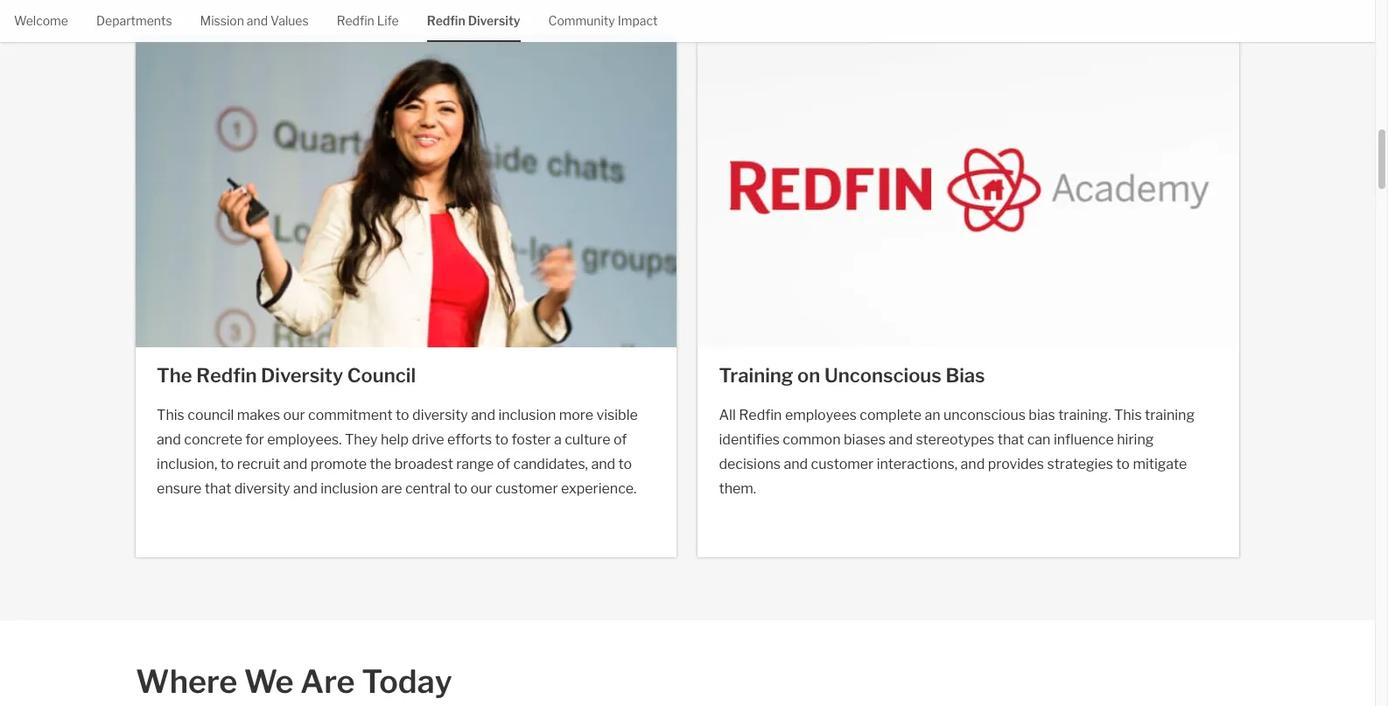 Task type: describe. For each thing, give the bounding box(es) containing it.
redfin life link
[[337, 0, 399, 40]]

today
[[362, 663, 452, 701]]

recruit
[[237, 456, 280, 473]]

hiring
[[1117, 431, 1154, 448]]

training.
[[1059, 407, 1112, 424]]

redfin diversity link
[[427, 0, 521, 40]]

1 horizontal spatial our
[[471, 480, 493, 497]]

culture
[[565, 431, 611, 448]]

influence
[[1054, 431, 1114, 448]]

the redfin diversity council
[[157, 364, 416, 387]]

drive
[[412, 431, 444, 448]]

to left foster
[[495, 431, 509, 448]]

promote
[[311, 456, 367, 473]]

inclusion,
[[157, 456, 217, 473]]

central
[[405, 480, 451, 497]]

0 horizontal spatial of
[[497, 456, 511, 473]]

council
[[188, 407, 234, 424]]

are
[[300, 663, 355, 701]]

and down promote
[[293, 480, 318, 497]]

0 horizontal spatial our
[[283, 407, 305, 424]]

experience.
[[561, 480, 637, 497]]

departments link
[[96, 0, 172, 40]]

redfin life
[[337, 13, 399, 28]]

redfin right the life
[[427, 13, 466, 28]]

a
[[554, 431, 562, 448]]

biases
[[844, 431, 886, 448]]

diversity inside "link"
[[261, 364, 343, 387]]

customer inside this council makes our commitment to diversity and inclusion more visible and concrete for employees. they help drive efforts to foster a culture of inclusion, to recruit and promote the broadest range of candidates, and to ensure that diversity and inclusion are central to our customer experience.
[[495, 480, 558, 497]]

values
[[271, 13, 309, 28]]

and down common
[[784, 456, 808, 473]]

to up experience.
[[619, 456, 632, 473]]

redfin left the life
[[337, 13, 375, 28]]

concrete
[[184, 431, 242, 448]]

to up 'help'
[[396, 407, 409, 424]]

and down the complete
[[889, 431, 913, 448]]

mission
[[200, 13, 244, 28]]

that inside all redfin employees complete an unconscious bias training. this training identifies common biases and stereotypes that can influence hiring decisions and customer interactions, and provides strategies to mitigate them.
[[998, 431, 1025, 448]]

all redfin employees complete an unconscious bias training. this training identifies common biases and stereotypes that can influence hiring decisions and customer interactions, and provides strategies to mitigate them.
[[719, 407, 1195, 497]]

customer inside all redfin employees complete an unconscious bias training. this training identifies common biases and stereotypes that can influence hiring decisions and customer interactions, and provides strategies to mitigate them.
[[811, 456, 874, 473]]

impact
[[618, 13, 658, 28]]

unconscious
[[944, 407, 1026, 424]]

are
[[381, 480, 402, 497]]

they
[[345, 431, 378, 448]]

makes
[[237, 407, 280, 424]]

1 horizontal spatial inclusion
[[499, 407, 556, 424]]

mitigate
[[1133, 456, 1188, 473]]

and down employees.
[[283, 456, 308, 473]]

complete
[[860, 407, 922, 424]]

1 horizontal spatial diversity
[[412, 407, 468, 424]]

employees
[[785, 407, 857, 424]]

training on unconscious bias
[[719, 364, 986, 387]]

to down concrete
[[220, 456, 234, 473]]

employees.
[[267, 431, 342, 448]]

this council makes our commitment to diversity and inclusion more visible and concrete for employees. they help drive efforts to foster a culture of inclusion, to recruit and promote the broadest range of candidates, and to ensure that diversity and inclusion are central to our customer experience.
[[157, 407, 638, 497]]

visible
[[597, 407, 638, 424]]

where we are today
[[136, 663, 452, 701]]

community
[[549, 13, 615, 28]]

to down the range
[[454, 480, 468, 497]]

and up efforts
[[471, 407, 496, 424]]

the
[[370, 456, 392, 473]]

bias
[[1029, 407, 1056, 424]]



Task type: locate. For each thing, give the bounding box(es) containing it.
1 vertical spatial customer
[[495, 480, 558, 497]]

0 vertical spatial diversity
[[468, 13, 521, 28]]

foster
[[512, 431, 551, 448]]

0 horizontal spatial that
[[205, 480, 231, 497]]

of
[[614, 431, 627, 448], [497, 456, 511, 473]]

provides
[[988, 456, 1045, 473]]

redfin academy logo image
[[698, 35, 1240, 361]]

1 vertical spatial of
[[497, 456, 511, 473]]

2 this from the left
[[1115, 407, 1142, 424]]

and left values
[[247, 13, 268, 28]]

redfin up council
[[196, 364, 257, 387]]

1 horizontal spatial this
[[1115, 407, 1142, 424]]

0 horizontal spatial diversity
[[234, 480, 290, 497]]

range
[[456, 456, 494, 473]]

1 vertical spatial inclusion
[[321, 480, 378, 497]]

more
[[559, 407, 594, 424]]

council
[[347, 364, 416, 387]]

welcome link
[[14, 0, 68, 40]]

the redfin diversity council link
[[157, 361, 656, 389]]

community impact
[[549, 13, 658, 28]]

diversity
[[412, 407, 468, 424], [234, 480, 290, 497]]

0 horizontal spatial this
[[157, 407, 185, 424]]

our down the range
[[471, 480, 493, 497]]

and
[[247, 13, 268, 28], [471, 407, 496, 424], [157, 431, 181, 448], [889, 431, 913, 448], [283, 456, 308, 473], [591, 456, 616, 473], [784, 456, 808, 473], [961, 456, 985, 473], [293, 480, 318, 497]]

interactions,
[[877, 456, 958, 473]]

and down stereotypes
[[961, 456, 985, 473]]

1 vertical spatial diversity
[[261, 364, 343, 387]]

stereotypes
[[916, 431, 995, 448]]

decisions
[[719, 456, 781, 473]]

inclusion up foster
[[499, 407, 556, 424]]

redfin inside all redfin employees complete an unconscious bias training. this training identifies common biases and stereotypes that can influence hiring decisions and customer interactions, and provides strategies to mitigate them.
[[739, 407, 782, 424]]

commitment
[[308, 407, 393, 424]]

that right ensure
[[205, 480, 231, 497]]

and up experience.
[[591, 456, 616, 473]]

training
[[719, 364, 794, 387]]

life
[[377, 13, 399, 28]]

training on unconscious bias link
[[719, 361, 1219, 389]]

0 horizontal spatial inclusion
[[321, 480, 378, 497]]

inclusion
[[499, 407, 556, 424], [321, 480, 378, 497]]

identifies
[[719, 431, 780, 448]]

all
[[719, 407, 736, 424]]

inclusion down promote
[[321, 480, 378, 497]]

training
[[1145, 407, 1195, 424]]

1 horizontal spatial of
[[614, 431, 627, 448]]

this down the
[[157, 407, 185, 424]]

that up provides
[[998, 431, 1025, 448]]

bias
[[946, 364, 986, 387]]

and up inclusion,
[[157, 431, 181, 448]]

redfin diversity
[[427, 13, 521, 28]]

redfin inside "link"
[[196, 364, 257, 387]]

1 vertical spatial that
[[205, 480, 231, 497]]

our
[[283, 407, 305, 424], [471, 480, 493, 497]]

efforts
[[447, 431, 492, 448]]

to inside all redfin employees complete an unconscious bias training. this training identifies common biases and stereotypes that can influence hiring decisions and customer interactions, and provides strategies to mitigate them.
[[1117, 456, 1130, 473]]

0 vertical spatial of
[[614, 431, 627, 448]]

mission and values link
[[200, 0, 309, 40]]

unconscious
[[825, 364, 942, 387]]

for
[[245, 431, 264, 448]]

common
[[783, 431, 841, 448]]

our up employees.
[[283, 407, 305, 424]]

this inside all redfin employees complete an unconscious bias training. this training identifies common biases and stereotypes that can influence hiring decisions and customer interactions, and provides strategies to mitigate them.
[[1115, 407, 1142, 424]]

the
[[157, 364, 192, 387]]

1 vertical spatial diversity
[[234, 480, 290, 497]]

of right the range
[[497, 456, 511, 473]]

this inside this council makes our commitment to diversity and inclusion more visible and concrete for employees. they help drive efforts to foster a culture of inclusion, to recruit and promote the broadest range of candidates, and to ensure that diversity and inclusion are central to our customer experience.
[[157, 407, 185, 424]]

this up hiring at the right bottom of the page
[[1115, 407, 1142, 424]]

to
[[396, 407, 409, 424], [495, 431, 509, 448], [220, 456, 234, 473], [619, 456, 632, 473], [1117, 456, 1130, 473], [454, 480, 468, 497]]

that
[[998, 431, 1025, 448], [205, 480, 231, 497]]

departments
[[96, 13, 172, 28]]

1 horizontal spatial that
[[998, 431, 1025, 448]]

diversity up drive
[[412, 407, 468, 424]]

1 horizontal spatial customer
[[811, 456, 874, 473]]

redfin up identifies
[[739, 407, 782, 424]]

woman presenting on stage image
[[136, 35, 677, 361]]

of down visible
[[614, 431, 627, 448]]

ensure
[[157, 480, 202, 497]]

1 this from the left
[[157, 407, 185, 424]]

welcome
[[14, 13, 68, 28]]

can
[[1028, 431, 1051, 448]]

customer
[[811, 456, 874, 473], [495, 480, 558, 497]]

broadest
[[395, 456, 453, 473]]

1 vertical spatial our
[[471, 480, 493, 497]]

that inside this council makes our commitment to diversity and inclusion more visible and concrete for employees. they help drive efforts to foster a culture of inclusion, to recruit and promote the broadest range of candidates, and to ensure that diversity and inclusion are central to our customer experience.
[[205, 480, 231, 497]]

an
[[925, 407, 941, 424]]

mission and values
[[200, 13, 309, 28]]

redfin
[[337, 13, 375, 28], [427, 13, 466, 28], [196, 364, 257, 387], [739, 407, 782, 424]]

customer down candidates, on the left bottom of the page
[[495, 480, 558, 497]]

0 vertical spatial that
[[998, 431, 1025, 448]]

on
[[798, 364, 821, 387]]

candidates,
[[514, 456, 588, 473]]

to down hiring at the right bottom of the page
[[1117, 456, 1130, 473]]

community impact link
[[549, 0, 658, 40]]

them.
[[719, 480, 757, 497]]

we
[[244, 663, 294, 701]]

0 vertical spatial customer
[[811, 456, 874, 473]]

0 horizontal spatial customer
[[495, 480, 558, 497]]

0 horizontal spatial diversity
[[261, 364, 343, 387]]

this
[[157, 407, 185, 424], [1115, 407, 1142, 424]]

where
[[136, 663, 238, 701]]

diversity down recruit
[[234, 480, 290, 497]]

0 vertical spatial our
[[283, 407, 305, 424]]

help
[[381, 431, 409, 448]]

0 vertical spatial diversity
[[412, 407, 468, 424]]

0 vertical spatial inclusion
[[499, 407, 556, 424]]

diversity
[[468, 13, 521, 28], [261, 364, 343, 387]]

1 horizontal spatial diversity
[[468, 13, 521, 28]]

customer down biases
[[811, 456, 874, 473]]

strategies
[[1048, 456, 1114, 473]]



Task type: vqa. For each thing, say whether or not it's contained in the screenshot.
sale
no



